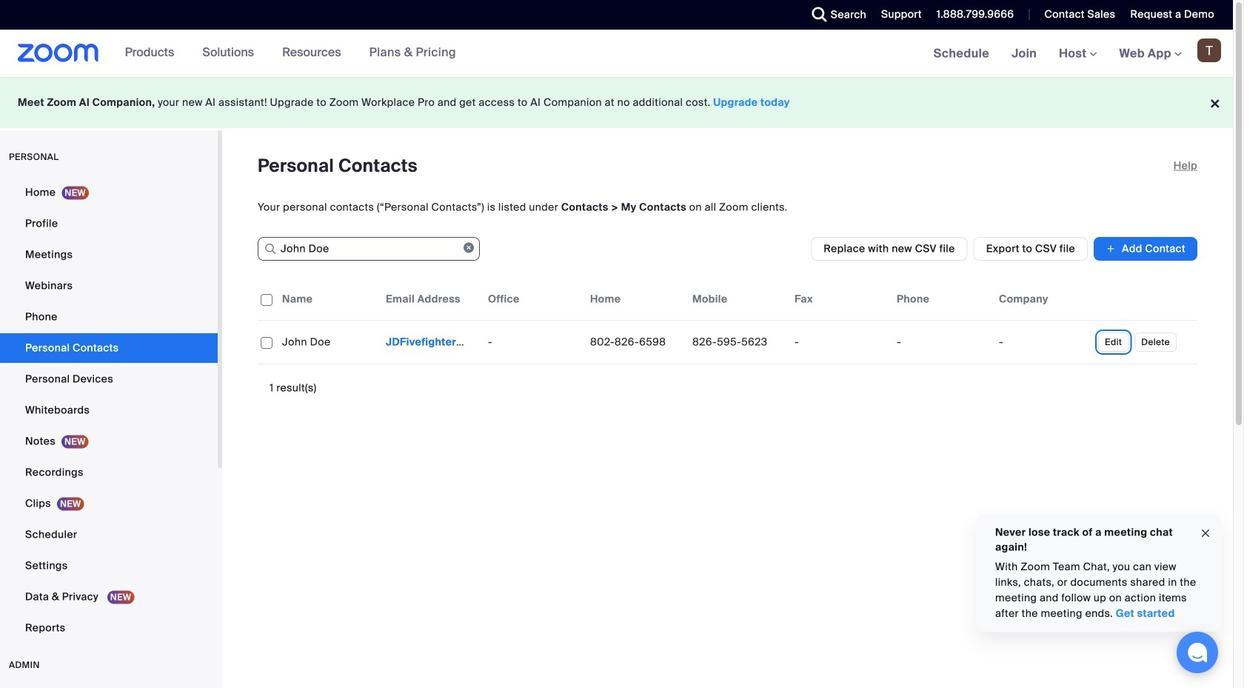 Task type: locate. For each thing, give the bounding box(es) containing it.
2 cell from the left
[[891, 327, 993, 357]]

banner
[[0, 30, 1233, 78]]

close image
[[1200, 525, 1212, 542]]

personal menu menu
[[0, 178, 218, 644]]

product information navigation
[[99, 30, 467, 77]]

application
[[258, 278, 1209, 375]]

profile picture image
[[1198, 39, 1221, 62]]

3 cell from the left
[[993, 327, 1095, 357]]

1 cell from the left
[[380, 327, 482, 357]]

zoom logo image
[[18, 44, 99, 62]]

footer
[[0, 77, 1233, 128]]

cell
[[380, 327, 482, 357], [891, 327, 993, 357], [993, 327, 1095, 357]]



Task type: describe. For each thing, give the bounding box(es) containing it.
add image
[[1106, 241, 1116, 256]]

meetings navigation
[[923, 30, 1233, 78]]

Search Contacts Input text field
[[258, 237, 480, 261]]

open chat image
[[1187, 642, 1208, 663]]



